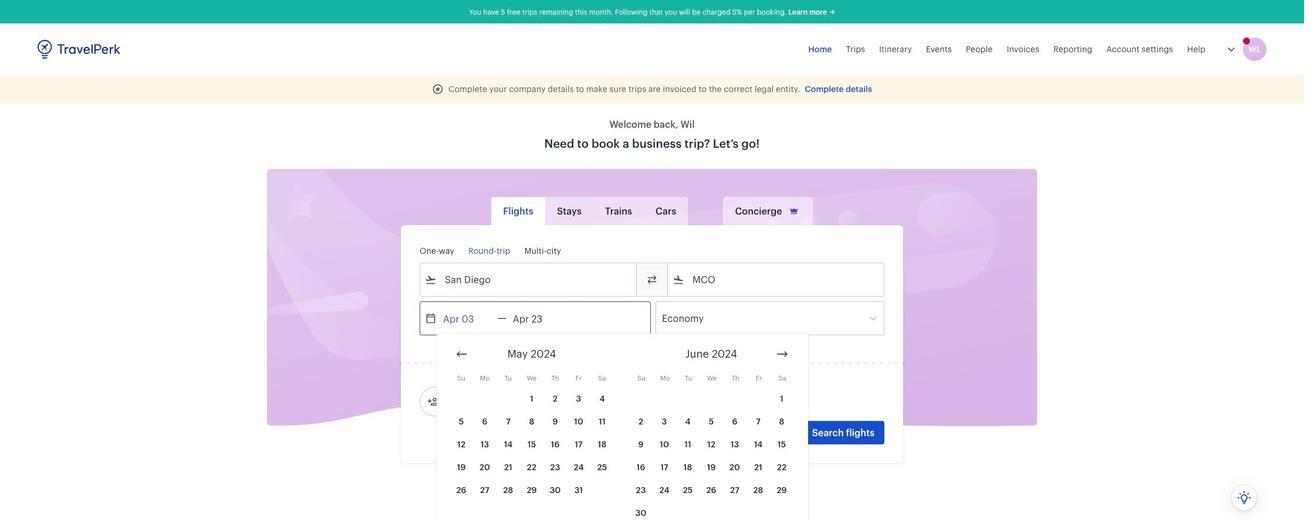 Task type: locate. For each thing, give the bounding box(es) containing it.
From search field
[[437, 271, 621, 289]]

move backward to switch to the previous month. image
[[455, 347, 469, 362]]

move forward to switch to the next month. image
[[775, 347, 789, 362]]

calendar application
[[437, 334, 1163, 521]]



Task type: describe. For each thing, give the bounding box(es) containing it.
Add first traveler search field
[[439, 393, 561, 411]]

Return text field
[[506, 302, 567, 335]]

Depart text field
[[437, 302, 498, 335]]

To search field
[[684, 271, 869, 289]]



